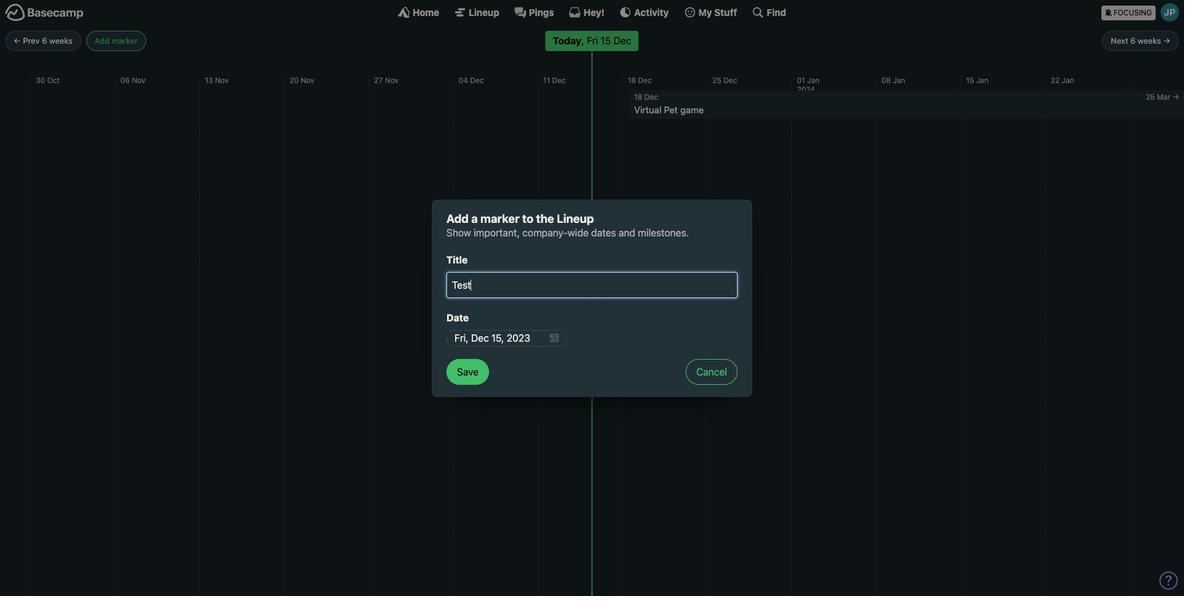 Task type: vqa. For each thing, say whether or not it's contained in the screenshot.
the topmost the Activity
no



Task type: describe. For each thing, give the bounding box(es) containing it.
focusing
[[1114, 8, 1152, 17]]

hey! button
[[569, 6, 605, 19]]

lineup inside main element
[[469, 6, 499, 18]]

main element
[[0, 0, 1184, 24]]

20
[[289, 76, 299, 85]]

home link
[[398, 6, 439, 19]]

← prev 6 weeks
[[14, 35, 73, 45]]

virtual pet game link
[[629, 104, 1184, 119]]

to
[[522, 212, 533, 225]]

27
[[374, 76, 383, 85]]

27 nov
[[374, 76, 399, 85]]

25 for 25 mar
[[1146, 92, 1155, 101]]

next 6 weeks →
[[1111, 35, 1171, 45]]

a
[[471, 212, 478, 225]]

11 dec
[[543, 76, 566, 85]]

01 jan 2024
[[797, 76, 820, 94]]

focusing button
[[1101, 0, 1184, 24]]

0 vertical spatial 18
[[628, 76, 636, 85]]

04 dec
[[459, 76, 484, 85]]

2024
[[797, 85, 815, 94]]

25 for 25 dec
[[712, 76, 721, 85]]

25 mar
[[1146, 92, 1170, 101]]

next
[[1111, 35, 1128, 45]]

stuff
[[714, 6, 737, 18]]

06
[[120, 76, 130, 85]]

0 vertical spatial 18 dec
[[628, 76, 652, 85]]

hey!
[[584, 6, 605, 18]]

20 nov
[[289, 76, 314, 85]]

15 jan
[[966, 76, 989, 85]]

home
[[413, 6, 439, 18]]

25 dec
[[712, 76, 737, 85]]

13 nov
[[205, 76, 229, 85]]

add a marker to the lineup show important, company-wide dates and milestones.
[[447, 212, 689, 239]]

mar
[[1157, 92, 1170, 101]]

add for marker
[[95, 35, 110, 45]]

30
[[36, 76, 45, 85]]

cancel link
[[686, 359, 738, 385]]

lineup link
[[454, 6, 499, 19]]

lineup inside add a marker to the lineup show important, company-wide dates and milestones.
[[557, 212, 594, 225]]

date
[[447, 313, 469, 324]]

important,
[[474, 228, 520, 239]]

11
[[543, 76, 550, 85]]

add for a
[[447, 212, 469, 225]]

find button
[[752, 6, 786, 19]]

jan for 01 jan 2024
[[807, 76, 820, 85]]

company-
[[522, 228, 568, 239]]



Task type: locate. For each thing, give the bounding box(es) containing it.
jan
[[807, 76, 820, 85], [893, 76, 905, 85], [976, 76, 989, 85], [1062, 76, 1074, 85]]

1 vertical spatial add
[[447, 212, 469, 225]]

1 vertical spatial 25
[[1146, 92, 1155, 101]]

2 nov from the left
[[215, 76, 229, 85]]

marker up important,
[[480, 212, 520, 225]]

pet
[[664, 104, 678, 115]]

6
[[42, 35, 47, 45], [1130, 35, 1136, 45]]

04
[[459, 76, 468, 85]]

None submit
[[447, 359, 489, 385]]

add inside add a marker to the lineup show important, company-wide dates and milestones.
[[447, 212, 469, 225]]

lineup
[[469, 6, 499, 18], [557, 212, 594, 225]]

add marker
[[95, 35, 138, 45]]

nov
[[132, 76, 146, 85], [215, 76, 229, 85], [301, 76, 314, 85], [385, 76, 399, 85]]

0 horizontal spatial 25
[[712, 76, 721, 85]]

jan up 2024
[[807, 76, 820, 85]]

1 horizontal spatial weeks
[[1138, 35, 1161, 45]]

oct
[[47, 76, 60, 85]]

my stuff button
[[684, 6, 737, 19]]

find
[[767, 6, 786, 18]]

1 jan from the left
[[807, 76, 820, 85]]

nov for 20 nov
[[301, 76, 314, 85]]

jan for 08 jan
[[893, 76, 905, 85]]

13
[[205, 76, 213, 85]]

switch accounts image
[[5, 3, 84, 22]]

1 nov from the left
[[132, 76, 146, 85]]

add marker link
[[86, 31, 146, 51]]

1 horizontal spatial lineup
[[557, 212, 594, 225]]

cancel
[[696, 367, 727, 378]]

jan for 22 jan
[[1062, 76, 1074, 85]]

nov right "20"
[[301, 76, 314, 85]]

nov for 27 nov
[[385, 76, 399, 85]]

30 oct
[[36, 76, 60, 85]]

add up the show
[[447, 212, 469, 225]]

jan right 15
[[976, 76, 989, 85]]

nov for 13 nov
[[215, 76, 229, 85]]

wide
[[568, 228, 589, 239]]

0 vertical spatial 25
[[712, 76, 721, 85]]

jan for 15 jan
[[976, 76, 989, 85]]

my
[[698, 6, 712, 18]]

marker inside add a marker to the lineup show important, company-wide dates and milestones.
[[480, 212, 520, 225]]

15
[[966, 76, 974, 85]]

None text field
[[447, 273, 738, 298]]

1 horizontal spatial marker
[[480, 212, 520, 225]]

0 vertical spatial marker
[[112, 35, 138, 45]]

jan right the 08
[[893, 76, 905, 85]]

2 jan from the left
[[893, 76, 905, 85]]

and
[[619, 228, 635, 239]]

nov right 27
[[385, 76, 399, 85]]

1 vertical spatial 18 dec
[[634, 92, 658, 101]]

01
[[797, 76, 805, 85]]

1 6 from the left
[[42, 35, 47, 45]]

1 vertical spatial 18
[[634, 92, 642, 101]]

0 horizontal spatial 6
[[42, 35, 47, 45]]

my stuff
[[698, 6, 737, 18]]

3 nov from the left
[[301, 76, 314, 85]]

0 vertical spatial add
[[95, 35, 110, 45]]

1 vertical spatial marker
[[480, 212, 520, 225]]

lineup up wide
[[557, 212, 594, 225]]

2 6 from the left
[[1130, 35, 1136, 45]]

1 horizontal spatial 6
[[1130, 35, 1136, 45]]

nov right 13
[[215, 76, 229, 85]]

nov right 06
[[132, 76, 146, 85]]

dates
[[591, 228, 616, 239]]

add
[[95, 35, 110, 45], [447, 212, 469, 225]]

Choose date… field
[[447, 331, 567, 347]]

0 horizontal spatial add
[[95, 35, 110, 45]]

lineup right home
[[469, 6, 499, 18]]

virtual
[[634, 104, 661, 115]]

1 vertical spatial lineup
[[557, 212, 594, 225]]

weeks left →
[[1138, 35, 1161, 45]]

4 nov from the left
[[385, 76, 399, 85]]

←
[[14, 35, 21, 45]]

0 horizontal spatial weeks
[[49, 35, 73, 45]]

6 right "next"
[[1130, 35, 1136, 45]]

1 weeks from the left
[[49, 35, 73, 45]]

18 dec
[[628, 76, 652, 85], [634, 92, 658, 101]]

weeks right prev
[[49, 35, 73, 45]]

1 horizontal spatial add
[[447, 212, 469, 225]]

marker
[[112, 35, 138, 45], [480, 212, 520, 225]]

jan inside "01 jan 2024"
[[807, 76, 820, 85]]

dec
[[470, 76, 484, 85], [552, 76, 566, 85], [638, 76, 652, 85], [724, 76, 737, 85], [644, 92, 658, 101]]

22
[[1051, 76, 1060, 85]]

milestones.
[[638, 228, 689, 239]]

jan right the 22
[[1062, 76, 1074, 85]]

3 jan from the left
[[976, 76, 989, 85]]

1 horizontal spatial 25
[[1146, 92, 1155, 101]]

title
[[447, 255, 468, 266]]

weeks
[[49, 35, 73, 45], [1138, 35, 1161, 45]]

2 weeks from the left
[[1138, 35, 1161, 45]]

marker up 06
[[112, 35, 138, 45]]

6 right prev
[[42, 35, 47, 45]]

08 jan
[[882, 76, 905, 85]]

→
[[1163, 35, 1171, 45]]

22 jan
[[1051, 76, 1074, 85]]

0 horizontal spatial marker
[[112, 35, 138, 45]]

25
[[712, 76, 721, 85], [1146, 92, 1155, 101]]

0 vertical spatial lineup
[[469, 6, 499, 18]]

add right ← prev 6 weeks
[[95, 35, 110, 45]]

game
[[680, 104, 704, 115]]

activity
[[634, 6, 669, 18]]

virtual pet game
[[634, 104, 704, 115]]

activity link
[[619, 6, 669, 19]]

prev
[[23, 35, 40, 45]]

06 nov
[[120, 76, 146, 85]]

0 horizontal spatial lineup
[[469, 6, 499, 18]]

today
[[553, 35, 582, 46]]

show
[[447, 228, 471, 239]]

4 jan from the left
[[1062, 76, 1074, 85]]

18
[[628, 76, 636, 85], [634, 92, 642, 101]]

james peterson image
[[1161, 3, 1179, 22]]

nov for 06 nov
[[132, 76, 146, 85]]

the
[[536, 212, 554, 225]]

08
[[882, 76, 891, 85]]



